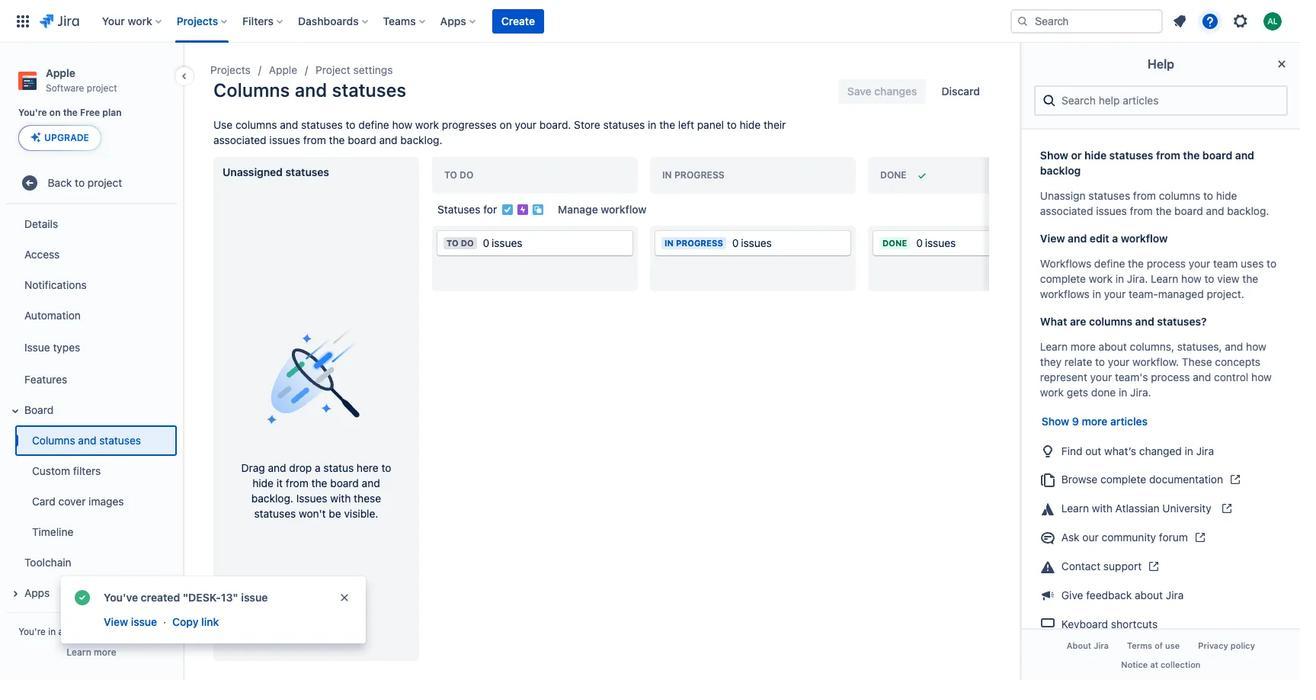 Task type: describe. For each thing, give the bounding box(es) containing it.
collection
[[1161, 660, 1201, 669]]

terms
[[1128, 640, 1153, 650]]

managed inside workflows define the process your team uses to complete work in jira. learn how to view the workflows in your team-managed project.
[[1159, 287, 1205, 300]]

community
[[1102, 531, 1157, 544]]

custom
[[32, 464, 70, 477]]

team's
[[1116, 371, 1149, 384]]

apps button
[[436, 9, 482, 33]]

contact support link
[[1035, 552, 1289, 581]]

work inside popup button
[[128, 14, 152, 27]]

copy link
[[172, 615, 219, 628]]

features link
[[6, 365, 177, 395]]

search image
[[1017, 15, 1029, 27]]

documentation
[[1150, 473, 1224, 486]]

browse
[[1062, 473, 1098, 486]]

and inside show or hide statuses from the board and backlog
[[1236, 149, 1255, 162]]

backlog. inside use columns and statuses to define how work progresses on your board. store statuses in the left panel to hide their associated issues from the board and backlog.
[[401, 133, 443, 146]]

issue inside view issue link
[[131, 615, 157, 628]]

project
[[316, 63, 351, 76]]

0 vertical spatial columns
[[214, 79, 290, 101]]

board inside the drag and drop a status here to hide it from the board and backlog. issues with these statuses won't be visible.
[[330, 477, 359, 489]]

projects for projects link
[[210, 63, 251, 76]]

0 horizontal spatial a
[[58, 626, 63, 637]]

from inside the drag and drop a status here to hide it from the board and backlog. issues with these statuses won't be visible.
[[286, 477, 309, 489]]

jira inside the "about jira" button
[[1094, 640, 1110, 650]]

statuses down project
[[301, 118, 343, 131]]

to right uses on the top
[[1268, 257, 1277, 270]]

details link
[[6, 209, 177, 240]]

be
[[329, 507, 341, 520]]

columns and statuses link
[[15, 426, 177, 456]]

issues for to do
[[492, 236, 523, 249]]

notifications image
[[1171, 12, 1190, 30]]

privacy policy link
[[1190, 636, 1265, 655]]

automation
[[24, 309, 81, 322]]

to do button
[[432, 157, 638, 194]]

our
[[1083, 531, 1100, 544]]

card
[[32, 495, 56, 508]]

the left left
[[660, 118, 676, 131]]

to inside unassign statuses from columns to hide associated issues from the board and backlog.
[[1204, 189, 1214, 202]]

statuses down settings
[[332, 79, 407, 101]]

give feedback about jira
[[1062, 589, 1185, 602]]

drag and drop a status here to hide it from the board and backlog. issues with these statuses won't be visible.
[[241, 461, 392, 520]]

access link
[[6, 240, 177, 270]]

statuses right store
[[604, 118, 645, 131]]

with inside the drag and drop a status here to hide it from the board and backlog. issues with these statuses won't be visible.
[[330, 492, 351, 505]]

card cover images link
[[15, 487, 177, 517]]

backlog. inside the drag and drop a status here to hide it from the board and backlog. issues with these statuses won't be visible.
[[252, 492, 294, 505]]

teams
[[383, 14, 416, 27]]

from inside show or hide statuses from the board and backlog
[[1157, 149, 1181, 162]]

project.
[[1208, 287, 1245, 300]]

these
[[1183, 355, 1213, 368]]

process inside the learn more about columns, statuses, and how they relate to your workflow. these concepts represent your team's process and control how work gets done in jira.
[[1152, 371, 1191, 384]]

and inside group
[[78, 434, 96, 447]]

1 vertical spatial in
[[665, 238, 674, 248]]

about for jira
[[1136, 589, 1164, 602]]

process inside workflows define the process your team uses to complete work in jira. learn how to view the workflows in your team-managed project.
[[1148, 257, 1187, 270]]

from inside use columns and statuses to define how work progresses on your board. store statuses in the left panel to hide their associated issues from the board and backlog.
[[303, 133, 326, 146]]

on inside use columns and statuses to define how work progresses on your board. store statuses in the left panel to hide their associated issues from the board and backlog.
[[500, 118, 512, 131]]

created
[[141, 591, 180, 604]]

find
[[1062, 445, 1083, 458]]

about
[[1068, 640, 1092, 650]]

issues inside unassign statuses from columns to hide associated issues from the board and backlog.
[[1097, 204, 1128, 217]]

learn more
[[67, 647, 116, 658]]

apps button
[[6, 578, 177, 609]]

copy
[[172, 615, 199, 628]]

apps inside button
[[24, 586, 50, 599]]

2 vertical spatial columns
[[1090, 315, 1133, 328]]

0 horizontal spatial team-
[[66, 626, 92, 637]]

keyboard shortcuts link
[[1035, 610, 1289, 638]]

you've created "desk-13" issue
[[104, 591, 268, 604]]

1 vertical spatial workflow
[[1122, 232, 1169, 245]]

their
[[764, 118, 786, 131]]

learn inside workflows define the process your team uses to complete work in jira. learn how to view the workflows in your team-managed project.
[[1152, 272, 1179, 285]]

a for edit
[[1113, 232, 1119, 245]]

software
[[46, 82, 84, 94]]

9
[[1073, 415, 1080, 428]]

0 horizontal spatial managed
[[92, 626, 132, 637]]

keyboard shortcuts
[[1062, 618, 1159, 630]]

1 vertical spatial do
[[461, 238, 474, 248]]

Search field
[[1011, 9, 1164, 33]]

projects for projects "dropdown button"
[[177, 14, 218, 27]]

progress inside button
[[675, 169, 725, 181]]

in inside the learn more about columns, statuses, and how they relate to your workflow. these concepts represent your team's process and control how work gets done in jira.
[[1120, 386, 1128, 399]]

statuses?
[[1158, 315, 1208, 328]]

1 vertical spatial to do
[[447, 238, 474, 248]]

appswitcher icon image
[[14, 12, 32, 30]]

left
[[679, 118, 695, 131]]

statuses right unassigned
[[286, 165, 329, 178]]

the down view and edit a workflow
[[1129, 257, 1145, 270]]

hide inside unassign statuses from columns to hide associated issues from the board and backlog.
[[1217, 189, 1238, 202]]

workflow inside manage workflow button
[[601, 203, 647, 216]]

to down project settings link
[[346, 118, 356, 131]]

show 9 more articles
[[1042, 415, 1149, 428]]

associated inside use columns and statuses to define how work progresses on your board. store statuses in the left panel to hide their associated issues from the board and backlog.
[[214, 133, 267, 146]]

1 vertical spatial in progress
[[665, 238, 724, 248]]

view
[[1218, 272, 1240, 285]]

drag
[[241, 461, 265, 474]]

jira inside give feedback about jira link
[[1167, 589, 1185, 602]]

toolchain link
[[6, 548, 177, 578]]

you're in a team-managed project
[[18, 626, 165, 637]]

you're for you're in a team-managed project
[[18, 626, 46, 637]]

the inside show or hide statuses from the board and backlog
[[1184, 149, 1201, 162]]

discard
[[942, 85, 981, 98]]

out
[[1086, 445, 1102, 458]]

issue
[[24, 341, 50, 354]]

toolchain
[[24, 556, 71, 569]]

give feedback about jira link
[[1035, 581, 1289, 610]]

panel
[[698, 118, 724, 131]]

issues inside use columns and statuses to define how work progresses on your board. store statuses in the left panel to hide their associated issues from the board and backlog.
[[269, 133, 300, 146]]

0 vertical spatial issue
[[241, 591, 268, 604]]

policy
[[1231, 640, 1256, 650]]

support
[[1104, 560, 1143, 573]]

control
[[1215, 371, 1249, 384]]

the left free
[[63, 107, 78, 118]]

help
[[1148, 57, 1175, 71]]

browse complete documentation link
[[1035, 465, 1289, 494]]

columns,
[[1131, 340, 1175, 353]]

back to project
[[48, 176, 122, 189]]

issues for in progress
[[741, 236, 772, 249]]

manage workflow button
[[549, 201, 656, 219]]

your up team's
[[1109, 355, 1130, 368]]

1 vertical spatial to
[[447, 238, 459, 248]]

learn for learn more about columns, statuses, and how they relate to your workflow. these concepts represent your team's process and control how work gets done in jira.
[[1041, 340, 1069, 353]]

teams button
[[379, 9, 431, 33]]

you're on the free plan
[[18, 107, 122, 118]]

1 vertical spatial done
[[883, 238, 908, 248]]

board inside use columns and statuses to define how work progresses on your board. store statuses in the left panel to hide their associated issues from the board and backlog.
[[348, 133, 377, 146]]

unassigned
[[223, 165, 283, 178]]

to right panel
[[727, 118, 737, 131]]

use
[[214, 118, 233, 131]]

board inside unassign statuses from columns to hide associated issues from the board and backlog.
[[1175, 204, 1204, 217]]

statuses for
[[438, 203, 497, 216]]

work inside use columns and statuses to define how work progresses on your board. store statuses in the left panel to hide their associated issues from the board and backlog.
[[416, 118, 439, 131]]

contact support
[[1062, 560, 1143, 573]]

banner containing your work
[[0, 0, 1301, 43]]

complete inside "link"
[[1101, 473, 1147, 486]]

your left the team
[[1190, 257, 1211, 270]]

1 vertical spatial progress
[[676, 238, 724, 248]]

the down uses on the top
[[1243, 272, 1259, 285]]

complete inside workflows define the process your team uses to complete work in jira. learn how to view the workflows in your team-managed project.
[[1041, 272, 1087, 285]]

more for learn more
[[94, 647, 116, 658]]

types
[[53, 341, 80, 354]]

how up concepts
[[1247, 340, 1267, 353]]

settings image
[[1232, 12, 1251, 30]]

0 horizontal spatial on
[[49, 107, 61, 118]]

issues
[[296, 492, 328, 505]]

learn for learn more
[[67, 647, 91, 658]]

more inside show 9 more articles button
[[1083, 415, 1108, 428]]

here
[[357, 461, 379, 474]]

apple software project
[[46, 66, 117, 94]]

success image
[[73, 589, 92, 607]]

columns inside use columns and statuses to define how work progresses on your board. store statuses in the left panel to hide their associated issues from the board and backlog.
[[236, 118, 277, 131]]

statuses inside columns and statuses link
[[99, 434, 141, 447]]

to do inside button
[[445, 169, 474, 181]]

custom filters
[[32, 464, 101, 477]]

dismiss image
[[339, 592, 351, 604]]

to inside the learn more about columns, statuses, and how they relate to your workflow. these concepts represent your team's process and control how work gets done in jira.
[[1096, 355, 1106, 368]]

view issue
[[104, 615, 157, 628]]

back to project link
[[6, 168, 177, 199]]

concepts
[[1216, 355, 1261, 368]]

empty net image
[[255, 311, 377, 433]]

privacy
[[1199, 640, 1229, 650]]

board button
[[6, 395, 177, 426]]

do inside button
[[460, 169, 474, 181]]

help image
[[1202, 12, 1220, 30]]

features
[[24, 373, 67, 386]]

2 vertical spatial project
[[134, 626, 165, 637]]

your profile and settings image
[[1264, 12, 1283, 30]]

university
[[1163, 502, 1212, 515]]

notifications
[[24, 278, 87, 291]]

issues for done
[[926, 236, 957, 249]]

are
[[1071, 315, 1087, 328]]

in progress inside button
[[663, 169, 725, 181]]

expand image
[[6, 585, 24, 603]]

hide inside the drag and drop a status here to hide it from the board and backlog. issues with these statuses won't be visible.
[[253, 477, 274, 489]]

how inside workflows define the process your team uses to complete work in jira. learn how to view the workflows in your team-managed project.
[[1182, 272, 1202, 285]]



Task type: locate. For each thing, give the bounding box(es) containing it.
0 for do
[[483, 236, 490, 249]]

issues up unassigned statuses
[[269, 133, 300, 146]]

2 vertical spatial jira
[[1094, 640, 1110, 650]]

1 vertical spatial columns and statuses
[[32, 434, 141, 447]]

more inside learn more button
[[94, 647, 116, 658]]

view and edit a workflow
[[1041, 232, 1169, 245]]

find out what's changed in jira link
[[1035, 437, 1289, 465]]

a down apps button
[[58, 626, 63, 637]]

backlog. down it
[[252, 492, 294, 505]]

0 horizontal spatial columns
[[32, 434, 75, 447]]

project inside apple software project
[[87, 82, 117, 94]]

1 vertical spatial backlog.
[[1228, 204, 1270, 217]]

2 0 from the left
[[733, 236, 739, 249]]

issue right 13"
[[241, 591, 268, 604]]

workflow.
[[1133, 355, 1180, 368]]

1 horizontal spatial backlog.
[[401, 133, 443, 146]]

1 horizontal spatial workflow
[[1122, 232, 1169, 245]]

0 vertical spatial apps
[[441, 14, 467, 27]]

0 horizontal spatial columns
[[236, 118, 277, 131]]

2 vertical spatial more
[[94, 647, 116, 658]]

0 vertical spatial about
[[1099, 340, 1128, 353]]

automation link
[[6, 301, 177, 331]]

with inside learn with atlassian university link
[[1093, 502, 1113, 515]]

0 horizontal spatial 0
[[483, 236, 490, 249]]

your work button
[[97, 9, 168, 33]]

jira. inside the learn more about columns, statuses, and how they relate to your workflow. these concepts represent your team's process and control how work gets done in jira.
[[1131, 386, 1152, 399]]

learn with atlassian university link
[[1035, 494, 1289, 523]]

your
[[515, 118, 537, 131], [1190, 257, 1211, 270], [1105, 287, 1127, 300], [1109, 355, 1130, 368], [1091, 371, 1113, 384]]

projects up projects link
[[177, 14, 218, 27]]

1 horizontal spatial columns
[[214, 79, 290, 101]]

give
[[1062, 589, 1084, 602]]

1 0 from the left
[[483, 236, 490, 249]]

0 vertical spatial to
[[445, 169, 457, 181]]

show inside button
[[1042, 415, 1070, 428]]

copy link button
[[171, 613, 221, 631]]

the inside unassign statuses from columns to hide associated issues from the board and backlog.
[[1156, 204, 1172, 217]]

about for columns,
[[1099, 340, 1128, 353]]

do up statuses for
[[460, 169, 474, 181]]

statuses up unassign statuses from columns to hide associated issues from the board and backlog.
[[1110, 149, 1154, 162]]

about up the keyboard shortcuts link
[[1136, 589, 1164, 602]]

hide left it
[[253, 477, 274, 489]]

work inside workflows define the process your team uses to complete work in jira. learn how to view the workflows in your team-managed project.
[[1090, 272, 1113, 285]]

learn down 'browse'
[[1062, 502, 1090, 515]]

images
[[89, 495, 124, 508]]

1 vertical spatial jira.
[[1131, 386, 1152, 399]]

show inside show or hide statuses from the board and backlog
[[1041, 149, 1069, 162]]

view for view and edit a workflow
[[1041, 232, 1066, 245]]

settings
[[354, 63, 393, 76]]

projects link
[[210, 61, 251, 79]]

apple for apple software project
[[46, 66, 75, 79]]

statuses up custom filters link
[[99, 434, 141, 447]]

your inside use columns and statuses to define how work progresses on your board. store statuses in the left panel to hide their associated issues from the board and backlog.
[[515, 118, 537, 131]]

what's
[[1105, 445, 1137, 458]]

define inside workflows define the process your team uses to complete work in jira. learn how to view the workflows in your team-managed project.
[[1095, 257, 1126, 270]]

to up 'statuses'
[[445, 169, 457, 181]]

0 vertical spatial define
[[359, 118, 389, 131]]

1 horizontal spatial view
[[1041, 232, 1066, 245]]

notice at collection
[[1122, 660, 1201, 669]]

1 vertical spatial more
[[1083, 415, 1108, 428]]

filters
[[73, 464, 101, 477]]

more inside the learn more about columns, statuses, and how they relate to your workflow. these concepts represent your team's process and control how work gets done in jira.
[[1071, 340, 1097, 353]]

0 vertical spatial show
[[1041, 149, 1069, 162]]

jira image
[[40, 12, 79, 30], [40, 12, 79, 30]]

2 you're from the top
[[18, 626, 46, 637]]

to right relate
[[1096, 355, 1106, 368]]

1 horizontal spatial associated
[[1041, 204, 1094, 217]]

they
[[1041, 355, 1062, 368]]

1 horizontal spatial about
[[1136, 589, 1164, 602]]

0 horizontal spatial 0 issues
[[483, 236, 523, 249]]

find out what's changed in jira
[[1062, 445, 1215, 458]]

learn
[[1152, 272, 1179, 285], [1041, 340, 1069, 353], [1062, 502, 1090, 515], [67, 647, 91, 658]]

done
[[881, 169, 907, 181], [883, 238, 908, 248]]

0 horizontal spatial about
[[1099, 340, 1128, 353]]

how down concepts
[[1252, 371, 1273, 384]]

from up unassign statuses from columns to hide associated issues from the board and backlog.
[[1157, 149, 1181, 162]]

backlog
[[1041, 164, 1082, 177]]

learn up statuses?
[[1152, 272, 1179, 285]]

1 horizontal spatial columns and statuses
[[214, 79, 407, 101]]

about down what are columns and statuses?
[[1099, 340, 1128, 353]]

0 vertical spatial associated
[[214, 133, 267, 146]]

more right the 9
[[1083, 415, 1108, 428]]

from down drop
[[286, 477, 309, 489]]

1 vertical spatial view
[[104, 615, 128, 628]]

1 vertical spatial a
[[315, 461, 321, 474]]

1 horizontal spatial 0
[[733, 236, 739, 249]]

to do up 'statuses'
[[445, 169, 474, 181]]

show for show or hide statuses from the board and backlog
[[1041, 149, 1069, 162]]

columns up use
[[214, 79, 290, 101]]

you're for you're on the free plan
[[18, 107, 47, 118]]

to down show or hide statuses from the board and backlog
[[1204, 189, 1214, 202]]

0 horizontal spatial workflow
[[601, 203, 647, 216]]

0 vertical spatial project
[[87, 82, 117, 94]]

board down search help articles field
[[1203, 149, 1233, 162]]

1 horizontal spatial define
[[1095, 257, 1126, 270]]

1 horizontal spatial jira
[[1167, 589, 1185, 602]]

apple inside apple software project
[[46, 66, 75, 79]]

show 9 more articles button
[[1035, 413, 1156, 431]]

0 horizontal spatial columns and statuses
[[32, 434, 141, 447]]

in
[[648, 118, 657, 131], [1116, 272, 1125, 285], [1093, 287, 1102, 300], [1120, 386, 1128, 399], [1186, 445, 1194, 458], [48, 626, 56, 637]]

0 horizontal spatial complete
[[1041, 272, 1087, 285]]

for
[[484, 203, 497, 216]]

apple for apple
[[269, 63, 297, 76]]

0 horizontal spatial define
[[359, 118, 389, 131]]

in inside button
[[663, 169, 672, 181]]

jira
[[1197, 445, 1215, 458], [1167, 589, 1185, 602], [1094, 640, 1110, 650]]

1 vertical spatial you're
[[18, 626, 46, 637]]

2 horizontal spatial a
[[1113, 232, 1119, 245]]

manage workflow
[[558, 203, 647, 216]]

the up issues
[[312, 477, 328, 489]]

0 vertical spatial team-
[[1129, 287, 1159, 300]]

issue
[[241, 591, 268, 604], [131, 615, 157, 628]]

you're up upgrade button
[[18, 107, 47, 118]]

issue types
[[24, 341, 80, 354]]

project for back to project
[[88, 176, 122, 189]]

managed up statuses?
[[1159, 287, 1205, 300]]

learn inside the learn more about columns, statuses, and how they relate to your workflow. these concepts represent your team's process and control how work gets done in jira.
[[1041, 340, 1069, 353]]

0 vertical spatial managed
[[1159, 287, 1205, 300]]

ask our community forum
[[1062, 531, 1189, 544]]

team- up what are columns and statuses?
[[1129, 287, 1159, 300]]

1 vertical spatial columns
[[1160, 189, 1201, 202]]

columns inside unassign statuses from columns to hide associated issues from the board and backlog.
[[1160, 189, 1201, 202]]

details
[[24, 217, 58, 230]]

upgrade button
[[19, 126, 101, 150]]

with
[[330, 492, 351, 505], [1093, 502, 1113, 515]]

to inside button
[[445, 169, 457, 181]]

learn down you're in a team-managed project
[[67, 647, 91, 658]]

apps right teams popup button on the left top of the page
[[441, 14, 467, 27]]

process left the team
[[1148, 257, 1187, 270]]

changed
[[1140, 445, 1183, 458]]

0 horizontal spatial view
[[104, 615, 128, 628]]

0 vertical spatial in progress
[[663, 169, 725, 181]]

at
[[1151, 660, 1159, 669]]

columns and statuses
[[214, 79, 407, 101], [32, 434, 141, 447]]

to do down 'statuses'
[[447, 238, 474, 248]]

0 horizontal spatial associated
[[214, 133, 267, 146]]

hide inside show or hide statuses from the board and backlog
[[1085, 149, 1107, 162]]

backlog. down progresses
[[401, 133, 443, 146]]

statuses,
[[1178, 340, 1223, 353]]

a inside the drag and drop a status here to hide it from the board and backlog. issues with these statuses won't be visible.
[[315, 461, 321, 474]]

issue types link
[[6, 331, 177, 365]]

0 down in progress button
[[733, 236, 739, 249]]

0 horizontal spatial apple
[[46, 66, 75, 79]]

to right back
[[75, 176, 85, 189]]

columns down show or hide statuses from the board and backlog
[[1160, 189, 1201, 202]]

project up details link
[[88, 176, 122, 189]]

0 vertical spatial view
[[1041, 232, 1066, 245]]

1 vertical spatial show
[[1042, 415, 1070, 428]]

board down show or hide statuses from the board and backlog
[[1175, 204, 1204, 217]]

how inside use columns and statuses to define how work progresses on your board. store statuses in the left panel to hide their associated issues from the board and backlog.
[[392, 118, 413, 131]]

notice at collection link
[[1113, 655, 1211, 674]]

manage
[[558, 203, 598, 216]]

work down the represent
[[1041, 386, 1065, 399]]

0 horizontal spatial issue
[[131, 615, 157, 628]]

view inside view issue link
[[104, 615, 128, 628]]

complete down what's
[[1101, 473, 1147, 486]]

1 horizontal spatial columns
[[1090, 315, 1133, 328]]

jira right about on the bottom right of page
[[1094, 640, 1110, 650]]

done inside button
[[881, 169, 907, 181]]

statuses inside show or hide statuses from the board and backlog
[[1110, 149, 1154, 162]]

browse complete documentation
[[1062, 473, 1224, 486]]

edit
[[1090, 232, 1110, 245]]

jira. inside workflows define the process your team uses to complete work in jira. learn how to view the workflows in your team-managed project.
[[1128, 272, 1149, 285]]

a for drop
[[315, 461, 321, 474]]

board down the status
[[330, 477, 359, 489]]

0 vertical spatial progress
[[675, 169, 725, 181]]

from down show or hide statuses from the board and backlog
[[1134, 189, 1157, 202]]

the down search help articles field
[[1184, 149, 1201, 162]]

your up done
[[1091, 371, 1113, 384]]

on up upgrade button
[[49, 107, 61, 118]]

to inside the drag and drop a status here to hide it from the board and backlog. issues with these statuses won't be visible.
[[382, 461, 392, 474]]

0 vertical spatial complete
[[1041, 272, 1087, 285]]

Search help articles field
[[1058, 87, 1281, 114]]

about jira button
[[1058, 636, 1119, 655]]

backlog. inside unassign statuses from columns to hide associated issues from the board and backlog.
[[1228, 204, 1270, 217]]

issues down in progress button
[[741, 236, 772, 249]]

0 issues for progress
[[733, 236, 772, 249]]

1 vertical spatial projects
[[210, 63, 251, 76]]

0 vertical spatial more
[[1071, 340, 1097, 353]]

show left the 9
[[1042, 415, 1070, 428]]

projects inside "dropdown button"
[[177, 14, 218, 27]]

columns and statuses down board button
[[32, 434, 141, 447]]

project up plan
[[87, 82, 117, 94]]

the down show or hide statuses from the board and backlog
[[1156, 204, 1172, 217]]

jira. up what are columns and statuses?
[[1128, 272, 1149, 285]]

a right drop
[[315, 461, 321, 474]]

view up workflows
[[1041, 232, 1066, 245]]

apple
[[269, 63, 297, 76], [46, 66, 75, 79]]

backlog. up uses on the top
[[1228, 204, 1270, 217]]

0 issues down in progress button
[[733, 236, 772, 249]]

primary element
[[9, 0, 1011, 42]]

complete
[[1041, 272, 1087, 285], [1101, 473, 1147, 486]]

0 horizontal spatial with
[[330, 492, 351, 505]]

0 vertical spatial process
[[1148, 257, 1187, 270]]

how down settings
[[392, 118, 413, 131]]

board down project settings link
[[348, 133, 377, 146]]

from
[[303, 133, 326, 146], [1157, 149, 1181, 162], [1134, 189, 1157, 202], [1131, 204, 1154, 217], [286, 477, 309, 489]]

projects left apple link
[[210, 63, 251, 76]]

board inside show or hide statuses from the board and backlog
[[1203, 149, 1233, 162]]

in
[[663, 169, 672, 181], [665, 238, 674, 248]]

issue down created
[[131, 615, 157, 628]]

hide left their
[[740, 118, 761, 131]]

0 horizontal spatial backlog.
[[252, 492, 294, 505]]

hide right or
[[1085, 149, 1107, 162]]

2 horizontal spatial backlog.
[[1228, 204, 1270, 217]]

to left view
[[1205, 272, 1215, 285]]

shortcuts
[[1112, 618, 1159, 630]]

0 vertical spatial jira
[[1197, 445, 1215, 458]]

the up unassigned statuses
[[329, 133, 345, 146]]

in inside use columns and statuses to define how work progresses on your board. store statuses in the left panel to hide their associated issues from the board and backlog.
[[648, 118, 657, 131]]

0 vertical spatial backlog.
[[401, 133, 443, 146]]

columns right use
[[236, 118, 277, 131]]

1 0 issues from the left
[[483, 236, 523, 249]]

work left progresses
[[416, 118, 439, 131]]

learn more about columns, statuses, and how they relate to your workflow. these concepts represent your team's process and control how work gets done in jira.
[[1041, 340, 1273, 399]]

banner
[[0, 0, 1301, 43]]

columns
[[236, 118, 277, 131], [1160, 189, 1201, 202], [1090, 315, 1133, 328]]

columns and statuses inside group
[[32, 434, 141, 447]]

work inside the learn more about columns, statuses, and how they relate to your workflow. these concepts represent your team's process and control how work gets done in jira.
[[1041, 386, 1065, 399]]

uses
[[1242, 257, 1265, 270]]

free
[[80, 107, 100, 118]]

what
[[1041, 315, 1068, 328]]

in progress button
[[650, 157, 856, 194]]

0 for progress
[[733, 236, 739, 249]]

0 vertical spatial workflow
[[601, 203, 647, 216]]

apple up the software
[[46, 66, 75, 79]]

the inside the drag and drop a status here to hide it from the board and backlog. issues with these statuses won't be visible.
[[312, 477, 328, 489]]

0 horizontal spatial jira
[[1094, 640, 1110, 650]]

custom filters link
[[15, 456, 177, 487]]

to down 'statuses'
[[447, 238, 459, 248]]

your up what are columns and statuses?
[[1105, 287, 1127, 300]]

about inside the learn more about columns, statuses, and how they relate to your workflow. these concepts represent your team's process and control how work gets done in jira.
[[1099, 340, 1128, 353]]

1 horizontal spatial apple
[[269, 63, 297, 76]]

1 vertical spatial columns
[[32, 434, 75, 447]]

to right here
[[382, 461, 392, 474]]

0 vertical spatial in
[[663, 169, 672, 181]]

2 vertical spatial a
[[58, 626, 63, 637]]

define inside use columns and statuses to define how work progresses on your board. store statuses in the left panel to hide their associated issues from the board and backlog.
[[359, 118, 389, 131]]

0 vertical spatial you're
[[18, 107, 47, 118]]

hide inside use columns and statuses to define how work progresses on your board. store statuses in the left panel to hide their associated issues from the board and backlog.
[[740, 118, 761, 131]]

associated down unassign
[[1041, 204, 1094, 217]]

show for show 9 more articles
[[1042, 415, 1070, 428]]

a right edit
[[1113, 232, 1119, 245]]

and inside unassign statuses from columns to hide associated issues from the board and backlog.
[[1207, 204, 1225, 217]]

0 vertical spatial to do
[[445, 169, 474, 181]]

access
[[24, 248, 60, 261]]

show up backlog
[[1041, 149, 1069, 162]]

1 horizontal spatial with
[[1093, 502, 1113, 515]]

1 vertical spatial project
[[88, 176, 122, 189]]

1 vertical spatial define
[[1095, 257, 1126, 270]]

columns right are
[[1090, 315, 1133, 328]]

to
[[346, 118, 356, 131], [727, 118, 737, 131], [75, 176, 85, 189], [1204, 189, 1214, 202], [1268, 257, 1277, 270], [1205, 272, 1215, 285], [1096, 355, 1106, 368], [382, 461, 392, 474]]

1 vertical spatial apps
[[24, 586, 50, 599]]

board.
[[540, 118, 571, 131]]

expand image
[[6, 402, 24, 420]]

complete up 'workflows'
[[1041, 272, 1087, 285]]

from up view and edit a workflow
[[1131, 204, 1154, 217]]

1 horizontal spatial issue
[[241, 591, 268, 604]]

1 horizontal spatial managed
[[1159, 287, 1205, 300]]

learn for learn with atlassian university
[[1062, 502, 1090, 515]]

issues up view and edit a workflow
[[1097, 204, 1128, 217]]

team- up learn more
[[66, 626, 92, 637]]

1 vertical spatial associated
[[1041, 204, 1094, 217]]

in progress
[[663, 169, 725, 181], [665, 238, 724, 248]]

workflow down unassign statuses from columns to hide associated issues from the board and backlog.
[[1122, 232, 1169, 245]]

notifications link
[[6, 270, 177, 301]]

0 vertical spatial done
[[881, 169, 907, 181]]

1 horizontal spatial team-
[[1129, 287, 1159, 300]]

1 you're from the top
[[18, 107, 47, 118]]

define down settings
[[359, 118, 389, 131]]

3 0 from the left
[[917, 236, 924, 249]]

1 vertical spatial team-
[[66, 626, 92, 637]]

view for view issue
[[104, 615, 128, 628]]

0 issues for do
[[483, 236, 523, 249]]

board
[[348, 133, 377, 146], [1203, 149, 1233, 162], [1175, 204, 1204, 217], [330, 477, 359, 489]]

status
[[324, 461, 354, 474]]

process down workflow.
[[1152, 371, 1191, 384]]

learn inside button
[[67, 647, 91, 658]]

0 issues down done column tick icon
[[917, 236, 957, 249]]

2 horizontal spatial 0
[[917, 236, 924, 249]]

0 vertical spatial projects
[[177, 14, 218, 27]]

store
[[574, 118, 601, 131]]

team- inside workflows define the process your team uses to complete work in jira. learn how to view the workflows in your team-managed project.
[[1129, 287, 1159, 300]]

statuses up view and edit a workflow
[[1089, 189, 1131, 202]]

do down statuses for
[[461, 238, 474, 248]]

these
[[354, 492, 381, 505]]

team-
[[1129, 287, 1159, 300], [66, 626, 92, 637]]

you're down expand image
[[18, 626, 46, 637]]

project inside back to project link
[[88, 176, 122, 189]]

with up be in the left bottom of the page
[[330, 492, 351, 505]]

apps inside popup button
[[441, 14, 467, 27]]

work right your
[[128, 14, 152, 27]]

view down you've
[[104, 615, 128, 628]]

how left view
[[1182, 272, 1202, 285]]

create
[[502, 14, 535, 27]]

statuses inside the drag and drop a status here to hide it from the board and backlog. issues with these statuses won't be visible.
[[254, 507, 296, 520]]

0 vertical spatial a
[[1113, 232, 1119, 245]]

learn up they
[[1041, 340, 1069, 353]]

statuses inside unassign statuses from columns to hide associated issues from the board and backlog.
[[1089, 189, 1131, 202]]

13"
[[221, 591, 238, 604]]

it
[[277, 477, 283, 489]]

apple link
[[269, 61, 297, 79]]

1 vertical spatial complete
[[1101, 473, 1147, 486]]

3 0 issues from the left
[[917, 236, 957, 249]]

what are columns and statuses?
[[1041, 315, 1208, 328]]

group
[[3, 205, 177, 613]]

managed
[[1159, 287, 1205, 300], [92, 626, 132, 637]]

1 horizontal spatial a
[[315, 461, 321, 474]]

1 vertical spatial managed
[[92, 626, 132, 637]]

1 horizontal spatial complete
[[1101, 473, 1147, 486]]

project
[[87, 82, 117, 94], [88, 176, 122, 189], [134, 626, 165, 637]]

2 horizontal spatial columns
[[1160, 189, 1201, 202]]

2 0 issues from the left
[[733, 236, 772, 249]]

group containing details
[[3, 205, 177, 613]]

view issue link
[[102, 613, 159, 631]]

close image
[[1273, 55, 1292, 73]]

issues down for
[[492, 236, 523, 249]]

1 horizontal spatial 0 issues
[[733, 236, 772, 249]]

2 horizontal spatial 0 issues
[[917, 236, 957, 249]]

0 vertical spatial columns and statuses
[[214, 79, 407, 101]]

issues down done column tick icon
[[926, 236, 957, 249]]

done button
[[869, 157, 1074, 194]]

jira inside the find out what's changed in jira link
[[1197, 445, 1215, 458]]

1 vertical spatial issue
[[131, 615, 157, 628]]

associated down use
[[214, 133, 267, 146]]

associated inside unassign statuses from columns to hide associated issues from the board and backlog.
[[1041, 204, 1094, 217]]

done column tick image
[[916, 169, 929, 181]]

statuses
[[332, 79, 407, 101], [301, 118, 343, 131], [604, 118, 645, 131], [1110, 149, 1154, 162], [286, 165, 329, 178], [1089, 189, 1131, 202], [99, 434, 141, 447], [254, 507, 296, 520]]

done
[[1092, 386, 1117, 399]]

privacy policy
[[1199, 640, 1256, 650]]

project for apple software project
[[87, 82, 117, 94]]

project settings link
[[316, 61, 393, 79]]

more for learn more about columns, statuses, and how they relate to your workflow. these concepts represent your team's process and control how work gets done in jira.
[[1071, 340, 1097, 353]]

more up relate
[[1071, 340, 1097, 353]]



Task type: vqa. For each thing, say whether or not it's contained in the screenshot.
the left managed
yes



